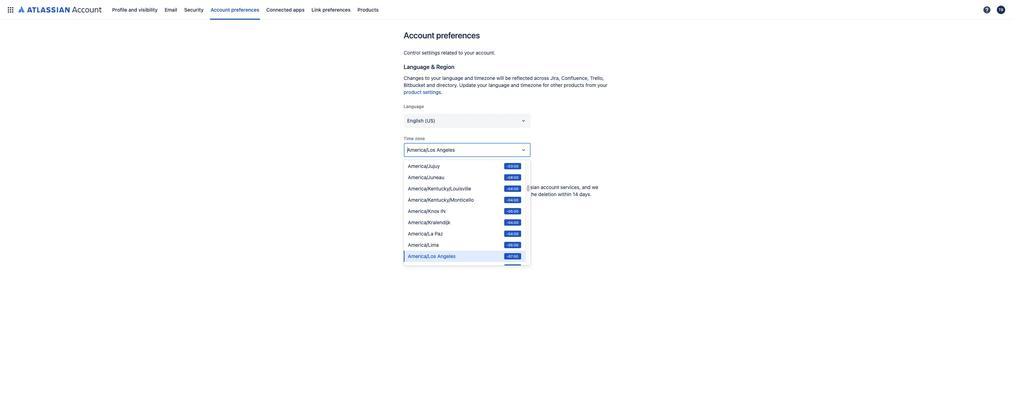 Task type: describe. For each thing, give the bounding box(es) containing it.
america/juneau
[[408, 175, 445, 181]]

account inside account preferences link
[[211, 7, 230, 13]]

be
[[506, 75, 511, 81]]

link preferences link
[[310, 4, 353, 15]]

profile and visibility link
[[110, 4, 160, 15]]

1 vertical spatial delete
[[434, 191, 448, 197]]

1 horizontal spatial to
[[459, 50, 463, 56]]

and up settings.
[[427, 82, 435, 88]]

america/la paz
[[408, 231, 443, 237]]

visibility
[[139, 7, 158, 13]]

access
[[496, 184, 512, 190]]

america/kentucky/louisville
[[408, 186, 472, 192]]

open image
[[520, 146, 528, 154]]

-03:00
[[507, 164, 519, 169]]

english (us)
[[408, 118, 436, 124]]

account.
[[476, 50, 496, 56]]

can
[[504, 191, 512, 197]]

- for america/kentucky/louisville
[[507, 187, 509, 191]]

confluence,
[[562, 75, 589, 81]]

connected apps link
[[264, 4, 307, 15]]

control
[[404, 50, 421, 56]]

link preferences
[[312, 7, 351, 13]]

and up the update
[[465, 75, 473, 81]]

04:00 for america/kentucky/monticello
[[509, 198, 519, 202]]

america/knox in
[[408, 208, 446, 214]]

14
[[573, 191, 579, 197]]

-05:00 for america/knox in
[[507, 209, 519, 214]]

2 you from the left
[[476, 184, 484, 190]]

1 horizontal spatial timezone
[[521, 82, 542, 88]]

permanently
[[404, 191, 432, 197]]

0 vertical spatial delete
[[428, 184, 442, 190]]

security
[[184, 7, 204, 13]]

you
[[494, 191, 503, 197]]

paz
[[435, 231, 443, 237]]

profile
[[112, 7, 127, 13]]

time
[[404, 136, 414, 141]]

to inside changes to your language and timezone will be reflected across jira, confluence, trello, bitbucket and directory. update your language and timezone for other products from your product settings.
[[425, 75, 430, 81]]

america/louisville
[[408, 265, 449, 271]]

05:00 for america/knox in
[[509, 209, 519, 214]]

email
[[165, 7, 177, 13]]

data.
[[482, 191, 493, 197]]

account inside delete account button
[[425, 208, 443, 214]]

account,
[[455, 184, 475, 190]]

your up america/kentucky/monticello
[[444, 184, 454, 190]]

america/kralendijk
[[408, 220, 451, 226]]

america/knox
[[408, 208, 440, 214]]

account preferences inside manage profile menu element
[[211, 7, 259, 13]]

for
[[543, 82, 550, 88]]

across
[[534, 75, 549, 81]]

2 horizontal spatial preferences
[[437, 30, 480, 40]]

related
[[442, 50, 457, 56]]

zone
[[415, 136, 425, 141]]

0 vertical spatial account
[[436, 169, 457, 175]]

- for america/kentucky/monticello
[[507, 198, 509, 202]]

- for america/kralendijk
[[507, 221, 509, 225]]

account image
[[998, 5, 1006, 14]]

changes
[[404, 75, 424, 81]]

your down &
[[431, 75, 441, 81]]

switch to... image
[[6, 5, 15, 14]]

- for america/louisville
[[507, 266, 509, 270]]

connected apps
[[266, 7, 305, 13]]

link
[[312, 7, 321, 13]]

help image
[[984, 5, 992, 14]]

04:00 for america/kentucky/louisville
[[509, 187, 519, 191]]

05:00 for america/lima
[[509, 243, 519, 248]]

04:00 for america/la paz
[[509, 232, 519, 236]]

jira,
[[551, 75, 561, 81]]

time zone
[[404, 136, 425, 141]]

atlassian
[[519, 184, 540, 190]]

will
[[497, 75, 504, 81]]

manage profile menu element
[[4, 0, 981, 20]]

from
[[586, 82, 597, 88]]

other
[[551, 82, 563, 88]]

08:00
[[509, 176, 519, 180]]

days.
[[580, 191, 592, 197]]

your right the update
[[478, 82, 488, 88]]

lose
[[486, 184, 495, 190]]

region
[[437, 64, 455, 70]]

delete account
[[408, 208, 443, 214]]

-04:00 for america/la paz
[[507, 232, 519, 236]]

delete your account
[[404, 169, 457, 175]]

1 vertical spatial angeles
[[438, 254, 456, 260]]

the
[[530, 191, 537, 197]]

your up america/kentucky/louisville
[[422, 169, 434, 175]]

to inside when you delete your account, you lose access to atlassian account services, and we permanently delete your personal data. you can cancel the deletion within 14 days.
[[514, 184, 518, 190]]

changes to your language and timezone will be reflected across jira, confluence, trello, bitbucket and directory. update your language and timezone for other products from your product settings.
[[404, 75, 608, 95]]

- for america/knox in
[[507, 209, 509, 214]]

product
[[404, 89, 422, 95]]

1 vertical spatial america/los
[[408, 254, 436, 260]]

services,
[[561, 184, 581, 190]]

account preferences link
[[209, 4, 262, 15]]

04:00 for america/kralendijk
[[509, 221, 519, 225]]

america/jujuy
[[408, 163, 440, 169]]

settings.
[[423, 89, 443, 95]]

-07:00
[[507, 255, 519, 259]]



Task type: locate. For each thing, give the bounding box(es) containing it.
04:00
[[509, 187, 519, 191], [509, 198, 519, 202], [509, 221, 519, 225], [509, 232, 519, 236], [509, 266, 519, 270]]

preferences for account preferences link
[[231, 7, 259, 13]]

america/los
[[408, 147, 436, 153], [408, 254, 436, 260]]

products
[[358, 7, 379, 13]]

delete for delete your account
[[404, 169, 421, 175]]

within
[[558, 191, 572, 197]]

2 04:00 from the top
[[509, 198, 519, 202]]

delete account button
[[404, 205, 448, 217]]

1 vertical spatial account
[[541, 184, 560, 190]]

0 horizontal spatial preferences
[[231, 7, 259, 13]]

email link
[[163, 4, 179, 15]]

account inside when you delete your account, you lose access to atlassian account services, and we permanently delete your personal data. you can cancel the deletion within 14 days.
[[541, 184, 560, 190]]

product settings. link
[[404, 89, 443, 95]]

america/la
[[408, 231, 434, 237]]

delete for delete account
[[408, 208, 423, 214]]

products
[[564, 82, 585, 88]]

when you delete your account, you lose access to atlassian account services, and we permanently delete your personal data. you can cancel the deletion within 14 days.
[[404, 184, 599, 197]]

in
[[441, 208, 446, 214]]

- for america/la paz
[[507, 232, 509, 236]]

america/los angeles down the zone
[[408, 147, 455, 153]]

connected
[[266, 7, 292, 13]]

&
[[431, 64, 435, 70]]

update
[[460, 82, 476, 88]]

2 vertical spatial account
[[425, 208, 443, 214]]

1 horizontal spatial account preferences
[[404, 30, 480, 40]]

-04:00 for america/louisville
[[507, 266, 519, 270]]

reflected
[[513, 75, 533, 81]]

0 horizontal spatial timezone
[[475, 75, 496, 81]]

preferences inside link preferences link
[[323, 7, 351, 13]]

-05:00
[[507, 209, 519, 214], [507, 243, 519, 248]]

america/kentucky/monticello
[[408, 197, 474, 203]]

2 horizontal spatial to
[[514, 184, 518, 190]]

(us)
[[425, 118, 436, 124]]

-05:00 up the -07:00
[[507, 243, 519, 248]]

delete up in on the bottom of the page
[[434, 191, 448, 197]]

1 -05:00 from the top
[[507, 209, 519, 214]]

-
[[507, 164, 509, 169], [507, 176, 509, 180], [507, 187, 509, 191], [507, 198, 509, 202], [507, 209, 509, 214], [507, 221, 509, 225], [507, 232, 509, 236], [507, 243, 509, 248], [507, 255, 509, 259], [507, 266, 509, 270]]

directory.
[[437, 82, 458, 88]]

and down the be
[[511, 82, 520, 88]]

to up the cancel
[[514, 184, 518, 190]]

0 vertical spatial timezone
[[475, 75, 496, 81]]

-04:00 for america/kentucky/monticello
[[507, 198, 519, 202]]

0 horizontal spatial language
[[443, 75, 464, 81]]

trello,
[[591, 75, 604, 81]]

language
[[443, 75, 464, 81], [489, 82, 510, 88]]

-04:00
[[507, 187, 519, 191], [507, 198, 519, 202], [507, 221, 519, 225], [507, 232, 519, 236], [507, 266, 519, 270]]

1 vertical spatial language
[[404, 104, 424, 109]]

your down account,
[[449, 191, 459, 197]]

your
[[465, 50, 475, 56], [431, 75, 441, 81], [478, 82, 488, 88], [598, 82, 608, 88], [422, 169, 434, 175], [444, 184, 454, 190], [449, 191, 459, 197]]

preferences left connected at the top of the page
[[231, 7, 259, 13]]

language for language & region
[[404, 64, 430, 70]]

delete inside delete account button
[[408, 208, 423, 214]]

preferences
[[231, 7, 259, 13], [323, 7, 351, 13], [437, 30, 480, 40]]

0 vertical spatial language
[[404, 64, 430, 70]]

0 vertical spatial account preferences
[[211, 7, 259, 13]]

when
[[404, 184, 417, 190]]

account up control
[[404, 30, 435, 40]]

delete up when
[[404, 169, 421, 175]]

open image
[[520, 117, 528, 125]]

0 vertical spatial -05:00
[[507, 209, 519, 214]]

profile and visibility
[[112, 7, 158, 13]]

we
[[592, 184, 599, 190]]

timezone down the reflected
[[521, 82, 542, 88]]

and right profile at the top of page
[[129, 7, 137, 13]]

04:00 for america/louisville
[[509, 266, 519, 270]]

apps
[[293, 7, 305, 13]]

05:00
[[509, 209, 519, 214], [509, 243, 519, 248]]

angeles up america/louisville
[[438, 254, 456, 260]]

1 you from the left
[[418, 184, 427, 190]]

05:00 down can at the top of page
[[509, 209, 519, 214]]

preferences for link preferences link
[[323, 7, 351, 13]]

0 vertical spatial 05:00
[[509, 209, 519, 214]]

delete
[[428, 184, 442, 190], [434, 191, 448, 197]]

you up permanently
[[418, 184, 427, 190]]

0 horizontal spatial to
[[425, 75, 430, 81]]

account
[[436, 169, 457, 175], [541, 184, 560, 190], [425, 208, 443, 214]]

-08:00
[[507, 176, 519, 180]]

banner
[[0, 0, 1014, 20]]

5 -04:00 from the top
[[507, 266, 519, 270]]

your down trello, in the top right of the page
[[598, 82, 608, 88]]

banner containing profile and visibility
[[0, 0, 1014, 20]]

and inside profile and visibility link
[[129, 7, 137, 13]]

4 04:00 from the top
[[509, 232, 519, 236]]

1 horizontal spatial account
[[404, 30, 435, 40]]

language & region
[[404, 64, 455, 70]]

language up directory.
[[443, 75, 464, 81]]

3 -04:00 from the top
[[507, 221, 519, 225]]

1 vertical spatial america/los angeles
[[408, 254, 456, 260]]

2 -04:00 from the top
[[507, 198, 519, 202]]

settings
[[422, 50, 440, 56]]

None text field
[[408, 147, 409, 154]]

to right related
[[459, 50, 463, 56]]

products link
[[356, 4, 381, 15]]

0 vertical spatial delete
[[404, 169, 421, 175]]

1 vertical spatial delete
[[408, 208, 423, 214]]

control settings related to your account.
[[404, 50, 496, 56]]

you up the "data."
[[476, 184, 484, 190]]

cancel
[[514, 191, 529, 197]]

1 vertical spatial language
[[489, 82, 510, 88]]

language down will
[[489, 82, 510, 88]]

2 05:00 from the top
[[509, 243, 519, 248]]

and inside when you delete your account, you lose access to atlassian account services, and we permanently delete your personal data. you can cancel the deletion within 14 days.
[[583, 184, 591, 190]]

0 vertical spatial account
[[211, 7, 230, 13]]

deletion
[[539, 191, 557, 197]]

0 horizontal spatial account
[[211, 7, 230, 13]]

preferences right link
[[323, 7, 351, 13]]

timezone left will
[[475, 75, 496, 81]]

03:00
[[509, 164, 519, 169]]

0 horizontal spatial account preferences
[[211, 7, 259, 13]]

and up days.
[[583, 184, 591, 190]]

1 vertical spatial account preferences
[[404, 30, 480, 40]]

america/los down america/lima
[[408, 254, 436, 260]]

4 -04:00 from the top
[[507, 232, 519, 236]]

-05:00 down can at the top of page
[[507, 209, 519, 214]]

-05:00 for america/lima
[[507, 243, 519, 248]]

0 vertical spatial to
[[459, 50, 463, 56]]

preferences inside account preferences link
[[231, 7, 259, 13]]

to down language & region at top
[[425, 75, 430, 81]]

america/los angeles
[[408, 147, 455, 153], [408, 254, 456, 260]]

2 language from the top
[[404, 104, 424, 109]]

1 vertical spatial to
[[425, 75, 430, 81]]

to
[[459, 50, 463, 56], [425, 75, 430, 81], [514, 184, 518, 190]]

1 vertical spatial 05:00
[[509, 243, 519, 248]]

0 vertical spatial angeles
[[437, 147, 455, 153]]

1 vertical spatial timezone
[[521, 82, 542, 88]]

0 horizontal spatial you
[[418, 184, 427, 190]]

language up 'english'
[[404, 104, 424, 109]]

1 vertical spatial -05:00
[[507, 243, 519, 248]]

delete down america/juneau
[[428, 184, 442, 190]]

your left account.
[[465, 50, 475, 56]]

angeles up delete your account
[[437, 147, 455, 153]]

america/los down the zone
[[408, 147, 436, 153]]

5 04:00 from the top
[[509, 266, 519, 270]]

1 horizontal spatial preferences
[[323, 7, 351, 13]]

0 vertical spatial america/los
[[408, 147, 436, 153]]

- for america/lima
[[507, 243, 509, 248]]

america/lima
[[408, 242, 439, 248]]

delete down permanently
[[408, 208, 423, 214]]

1 04:00 from the top
[[509, 187, 519, 191]]

None text field
[[408, 117, 409, 124]]

security link
[[182, 4, 206, 15]]

delete
[[404, 169, 421, 175], [408, 208, 423, 214]]

america/los angeles up america/louisville
[[408, 254, 456, 260]]

- for america/los angeles
[[507, 255, 509, 259]]

2 vertical spatial to
[[514, 184, 518, 190]]

1 horizontal spatial you
[[476, 184, 484, 190]]

-04:00 for america/kralendijk
[[507, 221, 519, 225]]

preferences up 'control settings related to your account.'
[[437, 30, 480, 40]]

account preferences
[[211, 7, 259, 13], [404, 30, 480, 40]]

personal
[[461, 191, 480, 197]]

english
[[408, 118, 424, 124]]

language
[[404, 64, 430, 70], [404, 104, 424, 109]]

0 vertical spatial language
[[443, 75, 464, 81]]

1 language from the top
[[404, 64, 430, 70]]

account right security
[[211, 7, 230, 13]]

-04:00 for america/kentucky/louisville
[[507, 187, 519, 191]]

1 -04:00 from the top
[[507, 187, 519, 191]]

angeles
[[437, 147, 455, 153], [438, 254, 456, 260]]

language for language
[[404, 104, 424, 109]]

- for america/juneau
[[507, 176, 509, 180]]

1 05:00 from the top
[[509, 209, 519, 214]]

- for america/jujuy
[[507, 164, 509, 169]]

you
[[418, 184, 427, 190], [476, 184, 484, 190]]

0 vertical spatial america/los angeles
[[408, 147, 455, 153]]

1 vertical spatial account
[[404, 30, 435, 40]]

1 horizontal spatial language
[[489, 82, 510, 88]]

07:00
[[509, 255, 519, 259]]

language up changes
[[404, 64, 430, 70]]

bitbucket
[[404, 82, 426, 88]]

3 04:00 from the top
[[509, 221, 519, 225]]

05:00 up 07:00 on the bottom of the page
[[509, 243, 519, 248]]

2 -05:00 from the top
[[507, 243, 519, 248]]



Task type: vqa. For each thing, say whether or not it's contained in the screenshot.


